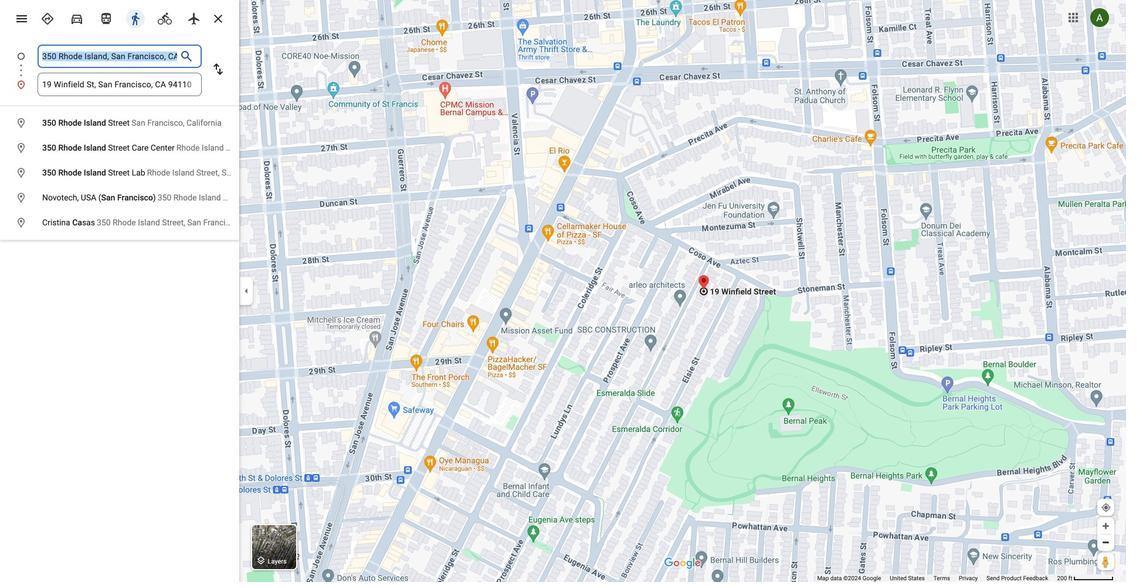 Task type: describe. For each thing, give the bounding box(es) containing it.
google account: augustus odena  
(augustus@adept.ai) image
[[1091, 8, 1110, 27]]

none radio inside google maps element
[[65, 7, 89, 28]]

google maps element
[[0, 0, 1127, 583]]

show street view coverage image
[[1098, 553, 1115, 571]]

Starting point 350 Rhode Island, San Francisco, CA field
[[42, 49, 177, 63]]

zoom out image
[[1102, 539, 1111, 548]]

transit image
[[99, 12, 113, 26]]

2 cell from the top
[[0, 139, 341, 158]]

collapse side panel image
[[240, 285, 253, 298]]

cycling image
[[158, 12, 172, 26]]

1 cell from the top
[[0, 114, 232, 133]]

3 cell from the top
[[0, 164, 312, 183]]

walking image
[[129, 12, 143, 26]]

none radio the best travel modes
[[35, 7, 60, 28]]

none field starting point 350 rhode island, san francisco, ca
[[42, 45, 177, 68]]

2 list item from the top
[[0, 73, 239, 96]]

4 cell from the top
[[0, 189, 339, 208]]



Task type: vqa. For each thing, say whether or not it's contained in the screenshot.
'WALKING' icon on the top left of the page
yes



Task type: locate. For each thing, give the bounding box(es) containing it.
Destination 19 Winfield St, San Francisco, CA 94110 field
[[42, 77, 197, 92]]

1 vertical spatial none field
[[42, 73, 197, 96]]

list item
[[0, 45, 239, 82], [0, 73, 239, 96]]

5 none radio from the left
[[182, 7, 207, 28]]

none radio right "walking" radio
[[153, 7, 177, 28]]

none radio left "walking" radio
[[94, 7, 119, 28]]

none radio "walking"
[[123, 7, 148, 28]]

driving image
[[70, 12, 84, 26]]

list inside google maps element
[[0, 45, 239, 96]]

none radio left cycling radio
[[123, 7, 148, 28]]

none radio transit
[[94, 7, 119, 28]]

grid
[[0, 111, 341, 236]]

None radio
[[35, 7, 60, 28], [94, 7, 119, 28], [123, 7, 148, 28], [153, 7, 177, 28], [182, 7, 207, 28]]

none radio right cycling radio
[[182, 7, 207, 28]]

3 none radio from the left
[[123, 7, 148, 28]]

none radio flights
[[182, 7, 207, 28]]

none radio left driving icon
[[35, 7, 60, 28]]

none field destination 19 winfield st, san francisco, ca 94110
[[42, 73, 197, 96]]

5 cell from the top
[[0, 214, 253, 233]]

cell
[[0, 114, 232, 133], [0, 139, 341, 158], [0, 164, 312, 183], [0, 189, 339, 208], [0, 214, 253, 233]]

flights image
[[187, 12, 201, 26]]

show your location image
[[1101, 503, 1112, 513]]

2 none field from the top
[[42, 73, 197, 96]]

None field
[[42, 45, 177, 68], [42, 73, 197, 96]]

4 none radio from the left
[[153, 7, 177, 28]]

None radio
[[65, 7, 89, 28]]

1 list item from the top
[[0, 45, 239, 82]]

grid inside google maps element
[[0, 111, 341, 236]]

none field up destination 19 winfield st, san francisco, ca 94110 "field"
[[42, 45, 177, 68]]

list item down starting point 350 rhode island, san francisco, ca field
[[0, 73, 239, 96]]

none field down starting point 350 rhode island, san francisco, ca field
[[42, 73, 197, 96]]

list item down transit icon
[[0, 45, 239, 82]]

1 none radio from the left
[[35, 7, 60, 28]]

list
[[0, 45, 239, 96]]

1 none field from the top
[[42, 45, 177, 68]]

zoom in image
[[1102, 522, 1111, 531]]

2 none radio from the left
[[94, 7, 119, 28]]

best travel modes image
[[40, 12, 55, 26]]

0 vertical spatial none field
[[42, 45, 177, 68]]

none radio cycling
[[153, 7, 177, 28]]



